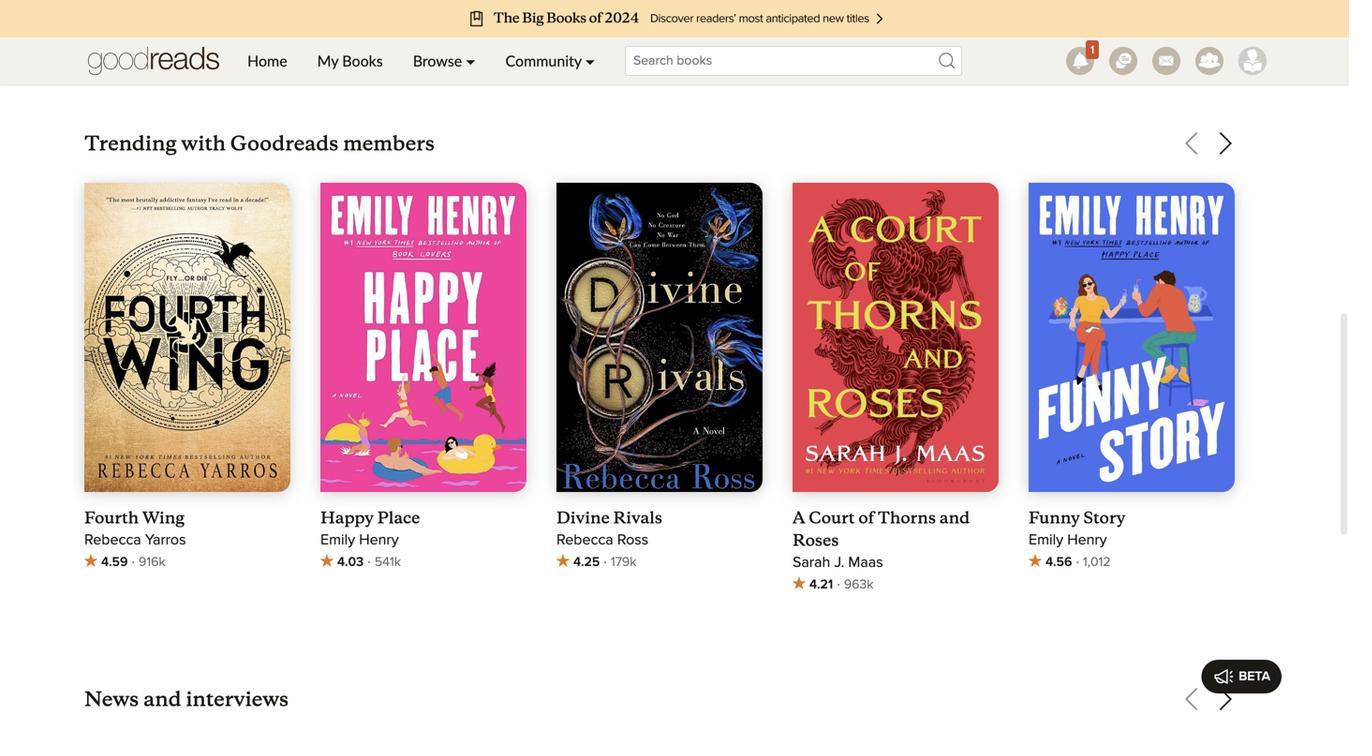 Task type: vqa. For each thing, say whether or not it's contained in the screenshot.
the rightmost Emily
yes



Task type: describe. For each thing, give the bounding box(es) containing it.
rebecca for divine
[[557, 533, 614, 548]]

book cover image for rivals
[[557, 183, 763, 499]]

home image
[[88, 37, 219, 84]]

of
[[859, 508, 875, 528]]

divine
[[557, 508, 610, 528]]

browse
[[413, 52, 462, 70]]

4.44
[[810, 0, 836, 13]]

goodreads
[[230, 131, 339, 156]]

home link
[[232, 37, 302, 84]]

book cover image for court
[[793, 183, 999, 492]]

community ▾
[[506, 52, 595, 70]]

story
[[1084, 508, 1126, 528]]

1,507
[[847, 0, 877, 13]]

emily for funny
[[1029, 533, 1064, 548]]

4.44 stars, 1,507 ratings figure
[[793, 0, 999, 18]]

179k
[[611, 556, 637, 569]]

book cover image for story
[[1029, 183, 1235, 494]]

maas
[[849, 555, 884, 570]]

trending with goodreads members
[[84, 131, 435, 156]]

roses
[[793, 531, 839, 551]]

thorns
[[878, 508, 936, 528]]

fourth wing rebecca yarros
[[84, 508, 186, 548]]

community
[[506, 52, 582, 70]]

916k
[[139, 556, 165, 569]]

4.56
[[1046, 556, 1073, 569]]

henry for story
[[1068, 533, 1107, 548]]

more similar books link
[[84, 67, 222, 89]]

community ▾ link
[[491, 37, 610, 84]]

4.59 stars, 916 thousand ratings figure
[[84, 551, 291, 574]]

▾ for browse ▾
[[466, 52, 476, 70]]

▾ for community ▾
[[586, 52, 595, 70]]

emily for happy
[[321, 533, 355, 548]]

1
[[1091, 44, 1095, 56]]

4.59
[[101, 556, 128, 569]]

963k
[[844, 578, 874, 591]]

Search by book title or ISBN text field
[[625, 46, 963, 76]]

books
[[342, 52, 383, 70]]

wing
[[142, 508, 185, 528]]

fourth
[[84, 508, 139, 528]]



Task type: locate. For each thing, give the bounding box(es) containing it.
browse ▾
[[413, 52, 476, 70]]

3 book cover image from the left
[[557, 183, 763, 499]]

henry for place
[[359, 533, 399, 548]]

1 henry from the left
[[359, 533, 399, 548]]

my
[[317, 52, 339, 70]]

and
[[940, 508, 970, 528], [143, 687, 181, 712]]

more similar books
[[84, 71, 195, 84]]

4.03 stars, 541 thousand ratings figure
[[321, 551, 527, 574]]

0 vertical spatial and
[[940, 508, 970, 528]]

1,012
[[1084, 556, 1111, 569]]

rebecca
[[84, 533, 141, 548], [557, 533, 614, 548]]

books
[[160, 71, 195, 84]]

funny
[[1029, 508, 1080, 528]]

home
[[247, 52, 287, 70]]

emily down happy
[[321, 533, 355, 548]]

yarros
[[145, 533, 186, 548]]

rebecca up 4.25
[[557, 533, 614, 548]]

0 horizontal spatial henry
[[359, 533, 399, 548]]

1 rebecca from the left
[[84, 533, 141, 548]]

members
[[343, 131, 435, 156]]

1 ▾ from the left
[[466, 52, 476, 70]]

▾
[[466, 52, 476, 70], [586, 52, 595, 70]]

rivals
[[613, 508, 663, 528]]

2 henry from the left
[[1068, 533, 1107, 548]]

emily inside funny story emily henry
[[1029, 533, 1064, 548]]

my books
[[317, 52, 383, 70]]

and right the thorns
[[940, 508, 970, 528]]

▾ right community
[[586, 52, 595, 70]]

emily inside happy place emily henry
[[321, 533, 355, 548]]

2 ▾ from the left
[[586, 52, 595, 70]]

book cover image
[[84, 183, 291, 492], [321, 183, 527, 494], [557, 183, 763, 499], [793, 183, 999, 492], [1029, 183, 1235, 494]]

news
[[84, 687, 139, 712]]

0 horizontal spatial and
[[143, 687, 181, 712]]

emily
[[321, 533, 355, 548], [1029, 533, 1064, 548]]

sarah
[[793, 555, 831, 570]]

0 horizontal spatial ▾
[[466, 52, 476, 70]]

funny story emily henry
[[1029, 508, 1126, 548]]

interviews
[[186, 687, 289, 712]]

0 horizontal spatial rebecca
[[84, 533, 141, 548]]

4.25 stars, 179 thousand ratings figure
[[557, 551, 763, 574]]

1 horizontal spatial emily
[[1029, 533, 1064, 548]]

henry up 1,012
[[1068, 533, 1107, 548]]

4.21 stars, 963 thousand ratings figure
[[793, 574, 999, 596]]

happy place emily henry
[[321, 508, 420, 548]]

rebecca up "4.59"
[[84, 533, 141, 548]]

henry up 541k at the left bottom
[[359, 533, 399, 548]]

and inside a court of thorns and roses sarah j. maas
[[940, 508, 970, 528]]

happy
[[321, 508, 374, 528]]

4.56 stars, 1,012 ratings figure
[[1029, 551, 1235, 574]]

4.21
[[810, 578, 833, 591]]

1 book cover image from the left
[[84, 183, 291, 492]]

1 vertical spatial and
[[143, 687, 181, 712]]

j.
[[835, 555, 845, 570]]

book cover image for place
[[321, 183, 527, 494]]

ross
[[618, 533, 649, 548]]

beta button
[[1202, 660, 1282, 694]]

None search field
[[610, 46, 978, 76]]

1 horizontal spatial henry
[[1068, 533, 1107, 548]]

beta
[[1239, 670, 1271, 683]]

1 button
[[1059, 37, 1102, 84]]

place
[[377, 508, 420, 528]]

and right news
[[143, 687, 181, 712]]

1 emily from the left
[[321, 533, 355, 548]]

0 horizontal spatial emily
[[321, 533, 355, 548]]

with
[[181, 131, 226, 156]]

2 emily from the left
[[1029, 533, 1064, 548]]

book cover image for wing
[[84, 183, 291, 492]]

5 book cover image from the left
[[1029, 183, 1235, 494]]

emily down funny
[[1029, 533, 1064, 548]]

henry inside happy place emily henry
[[359, 533, 399, 548]]

2 book cover image from the left
[[321, 183, 527, 494]]

court
[[809, 508, 855, 528]]

rebecca inside 'divine rivals rebecca   ross'
[[557, 533, 614, 548]]

news and interviews
[[84, 687, 289, 712]]

a
[[793, 508, 806, 528]]

henry inside funny story emily henry
[[1068, 533, 1107, 548]]

2 rebecca from the left
[[557, 533, 614, 548]]

4.03
[[337, 556, 364, 569]]

rebecca inside fourth wing rebecca yarros
[[84, 533, 141, 548]]

divine rivals rebecca   ross
[[557, 508, 663, 548]]

1 horizontal spatial ▾
[[586, 52, 595, 70]]

541k
[[375, 556, 401, 569]]

similar
[[118, 71, 156, 84]]

browse ▾ link
[[398, 37, 491, 84]]

my books link
[[302, 37, 398, 84]]

more
[[84, 71, 115, 84]]

4.25
[[574, 556, 600, 569]]

profile image for bob builder. image
[[1239, 47, 1267, 75]]

▾ right the browse
[[466, 52, 476, 70]]

henry
[[359, 533, 399, 548], [1068, 533, 1107, 548]]

1 horizontal spatial rebecca
[[557, 533, 614, 548]]

trending
[[84, 131, 177, 156]]

4 book cover image from the left
[[793, 183, 999, 492]]

a court of thorns and roses sarah j. maas
[[793, 508, 970, 570]]

1 horizontal spatial and
[[940, 508, 970, 528]]

rebecca for fourth
[[84, 533, 141, 548]]



